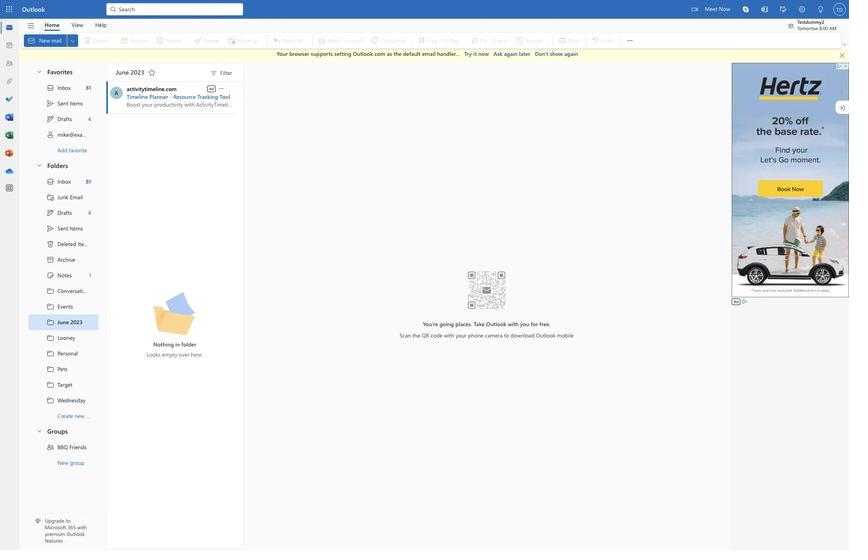 Task type: describe. For each thing, give the bounding box(es) containing it.
 button
[[146, 66, 158, 79]]


[[47, 444, 54, 452]]

2 again from the left
[[565, 50, 578, 57]]

 button
[[737, 0, 756, 19]]

outlook banner
[[0, 0, 849, 20]]

filter
[[220, 69, 232, 77]]

group
[[70, 460, 84, 467]]

archive
[[57, 256, 75, 264]]

looks
[[147, 351, 161, 359]]

 bbq friends
[[47, 444, 87, 452]]

activitytimeline.com image
[[110, 87, 123, 99]]

view
[[72, 21, 83, 28]]

 for favorites
[[36, 68, 43, 75]]

don't show again button
[[535, 50, 578, 58]]

add favorite tree item
[[29, 143, 99, 158]]

try it now
[[464, 50, 489, 57]]

mail image
[[5, 24, 13, 32]]

 target
[[47, 381, 72, 389]]

for
[[531, 321, 538, 328]]

mail
[[52, 37, 62, 44]]

1 again from the left
[[504, 50, 518, 57]]

empty
[[162, 351, 178, 359]]

favorite
[[69, 147, 87, 154]]

folders
[[47, 161, 68, 170]]

mike@example.com
[[57, 131, 106, 138]]

 pets
[[47, 365, 67, 373]]

create new folder tree item
[[29, 409, 100, 424]]

 inside dropdown button
[[70, 38, 76, 44]]

default
[[403, 50, 421, 57]]

activitytimeline.com
[[127, 85, 177, 92]]

 wednesday
[[47, 397, 86, 405]]

set your advertising preferences image
[[742, 299, 748, 305]]

groups
[[47, 427, 68, 436]]

 button
[[793, 0, 812, 20]]

 for  target
[[47, 381, 54, 389]]

files image
[[5, 78, 13, 86]]

view button
[[66, 19, 89, 31]]

tab list inside application
[[39, 19, 113, 31]]

email
[[70, 194, 83, 201]]

sent inside favorites tree
[[57, 100, 68, 107]]

4 inside favorites tree
[[88, 115, 91, 123]]

here.
[[191, 351, 203, 359]]

 personal
[[47, 350, 78, 358]]

upgrade to microsoft 365 with premium outlook features
[[45, 518, 87, 544]]

add favorite
[[57, 147, 87, 154]]

june 2023 heading
[[116, 64, 158, 81]]

0 vertical spatial with
[[508, 321, 519, 328]]

2 4 from the top
[[88, 209, 91, 217]]

7  tree item from the top
[[29, 377, 99, 393]]


[[27, 22, 35, 30]]


[[692, 6, 698, 13]]

help button
[[89, 19, 112, 31]]

more apps image
[[5, 185, 13, 192]]

 testdummy2 tomorrow 8:00 am
[[788, 19, 837, 31]]

scan
[[400, 332, 411, 340]]

5  tree item from the top
[[29, 346, 99, 362]]

 inbox for '' tree item inside the favorites tree
[[47, 84, 71, 92]]

2023 inside  june 2023
[[70, 319, 83, 326]]

 events
[[47, 303, 73, 311]]

history
[[91, 287, 108, 295]]

resource
[[173, 93, 196, 100]]

1  tree item from the top
[[29, 283, 108, 299]]

application containing outlook
[[0, 0, 849, 551]]

 looney
[[47, 334, 75, 342]]

 button for favorites
[[32, 64, 46, 79]]

 sent items inside favorites tree
[[47, 100, 83, 107]]

 button
[[836, 50, 849, 61]]

features
[[45, 538, 63, 544]]


[[110, 5, 117, 13]]

2023 inside june 2023 
[[131, 68, 144, 76]]

outlook.com
[[353, 50, 385, 57]]

try
[[464, 50, 472, 57]]

items for second  tree item
[[70, 225, 83, 232]]

phone
[[468, 332, 484, 340]]

bbq
[[57, 444, 68, 451]]

camera
[[485, 332, 503, 340]]

create new folder
[[57, 413, 100, 420]]

now
[[719, 5, 731, 13]]

message list section
[[106, 62, 243, 550]]

june inside june 2023 
[[116, 68, 129, 76]]

2  tree item from the top
[[29, 205, 99, 221]]

email
[[422, 50, 436, 57]]

home
[[45, 21, 60, 28]]

6  tree item from the top
[[29, 362, 99, 377]]

drafts inside favorites tree
[[57, 115, 72, 123]]

friends
[[69, 444, 87, 451]]

don't show again
[[535, 50, 578, 57]]

powerpoint image
[[5, 150, 13, 158]]

 search field
[[106, 0, 243, 18]]

favorites tree
[[29, 61, 106, 158]]

tool
[[220, 93, 230, 100]]

target
[[57, 381, 72, 389]]


[[47, 131, 54, 139]]

mobile
[[557, 332, 574, 340]]

move & delete group
[[24, 33, 266, 48]]

new group tree item
[[29, 455, 99, 471]]

new inside  new mail
[[39, 37, 50, 44]]

1
[[89, 272, 91, 279]]

to do image
[[5, 96, 13, 104]]

onedrive image
[[5, 168, 13, 176]]


[[47, 256, 54, 264]]

inbox for second '' tree item
[[57, 178, 71, 185]]

timeline
[[127, 93, 148, 100]]

outlook down 'free.'
[[536, 332, 556, 340]]

 inside favorites tree
[[47, 84, 54, 92]]

as
[[387, 50, 392, 57]]

the inside "you're going places. take outlook with you for free. scan the qr code with your phone camera to download outlook mobile"
[[413, 332, 420, 340]]

premium
[[45, 531, 65, 538]]

 notes
[[47, 272, 72, 279]]

nothing in folder looks empty over here.
[[147, 341, 203, 359]]

events
[[57, 303, 73, 311]]

2 sent from the top
[[57, 225, 68, 232]]


[[47, 272, 54, 279]]

 tree item
[[29, 127, 106, 143]]

try it now button
[[464, 50, 489, 58]]

ask
[[494, 50, 503, 57]]

 tree item
[[29, 252, 99, 268]]

excel image
[[5, 132, 13, 140]]

0 vertical spatial 
[[626, 37, 634, 45]]

 for  june 2023
[[47, 319, 54, 326]]

 new mail
[[27, 37, 62, 45]]

 conversation history
[[47, 287, 108, 295]]

favorites tree item
[[29, 64, 99, 80]]

personal
[[57, 350, 78, 357]]

handler...
[[437, 50, 460, 57]]

td image
[[834, 3, 846, 16]]

outlook inside banner
[[22, 5, 45, 13]]



Task type: locate. For each thing, give the bounding box(es) containing it.
1  sent items from the top
[[47, 100, 83, 107]]


[[210, 69, 218, 77]]

1 vertical spatial  sent items
[[47, 225, 83, 233]]

0 horizontal spatial june
[[57, 319, 69, 326]]

1 vertical spatial items
[[70, 225, 83, 232]]

6  from the top
[[47, 365, 54, 373]]

download
[[511, 332, 535, 340]]

 button for groups
[[32, 424, 46, 439]]

 tree item
[[29, 268, 99, 283]]

1 vertical spatial 
[[47, 225, 54, 233]]

tab list containing home
[[39, 19, 113, 31]]

tags group
[[314, 33, 551, 48]]

sent up  "tree item"
[[57, 225, 68, 232]]

0 vertical spatial 
[[47, 115, 54, 123]]

0 vertical spatial 2023
[[131, 68, 144, 76]]

folder for in
[[182, 341, 196, 349]]

 for folders
[[36, 162, 43, 169]]

june down events
[[57, 319, 69, 326]]

people image
[[5, 60, 13, 68]]

new inside tree item
[[57, 460, 68, 467]]

 down 
[[47, 287, 54, 295]]

 tree item
[[29, 189, 99, 205]]

2 horizontal spatial with
[[508, 321, 519, 328]]

0 horizontal spatial the
[[394, 50, 402, 57]]

premium features image
[[35, 519, 41, 525]]

 inbox for second '' tree item
[[47, 178, 71, 186]]

0 vertical spatial folder
[[182, 341, 196, 349]]

folder inside nothing in folder looks empty over here.
[[182, 341, 196, 349]]

 down favorites
[[47, 84, 54, 92]]

4 up mike@example.com
[[88, 115, 91, 123]]

 tree item
[[29, 236, 99, 252]]

june 2023 
[[116, 68, 156, 76]]

 for groups
[[36, 428, 43, 435]]

2  from the top
[[47, 209, 54, 217]]

 junk email
[[47, 193, 83, 201]]

 mike@example.com
[[47, 131, 106, 139]]

0 vertical spatial  button
[[32, 64, 46, 79]]

sent down favorites "tree item"
[[57, 100, 68, 107]]

0 horizontal spatial 2023
[[70, 319, 83, 326]]

1 vertical spatial ad
[[734, 299, 739, 304]]

 tree item down target
[[29, 393, 99, 409]]

1  from the top
[[47, 100, 54, 107]]

 sent items down favorites "tree item"
[[47, 100, 83, 107]]

1 vertical spatial  tree item
[[29, 205, 99, 221]]

1 vertical spatial sent
[[57, 225, 68, 232]]

 drafts up  tree item
[[47, 115, 72, 123]]


[[818, 6, 824, 13]]

setting
[[334, 50, 352, 57]]

 tree item
[[29, 111, 99, 127], [29, 205, 99, 221]]

items for  "tree item"
[[78, 241, 91, 248]]

0 vertical spatial  tree item
[[29, 111, 99, 127]]

2 drafts from the top
[[57, 209, 72, 217]]

 inside groups tree item
[[36, 428, 43, 435]]

1 vertical spatial  inbox
[[47, 178, 71, 186]]

0 vertical spatial 81
[[86, 84, 91, 92]]

 tree item
[[29, 80, 99, 96], [29, 174, 99, 189]]


[[843, 43, 847, 47]]

 for  events
[[47, 303, 54, 311]]

inbox down favorites "tree item"
[[57, 84, 71, 92]]

inbox inside favorites tree
[[57, 84, 71, 92]]

4
[[88, 115, 91, 123], [88, 209, 91, 217]]

ad up tracking
[[209, 86, 214, 92]]

1 sent from the top
[[57, 100, 68, 107]]

1 vertical spatial 2023
[[70, 319, 83, 326]]


[[148, 69, 156, 76]]

nothing
[[153, 341, 174, 349]]

new left group
[[57, 460, 68, 467]]

 tree item
[[29, 283, 108, 299], [29, 299, 99, 315], [29, 315, 99, 330], [29, 330, 99, 346], [29, 346, 99, 362], [29, 362, 99, 377], [29, 377, 99, 393], [29, 393, 99, 409]]


[[762, 6, 768, 13]]

sent
[[57, 100, 68, 107], [57, 225, 68, 232]]

word image
[[5, 114, 13, 122]]

0 vertical spatial  drafts
[[47, 115, 72, 123]]

0 vertical spatial inbox
[[57, 84, 71, 92]]

 tree item inside favorites tree
[[29, 80, 99, 96]]

folder inside tree item
[[86, 413, 100, 420]]

81 for second '' tree item
[[86, 178, 91, 185]]

 button left favorites
[[32, 64, 46, 79]]

1  tree item from the top
[[29, 96, 99, 111]]

home button
[[39, 19, 66, 31]]

 left the looney
[[47, 334, 54, 342]]

4  tree item from the top
[[29, 330, 99, 346]]

new left mail
[[39, 37, 50, 44]]

 button for folders
[[32, 158, 46, 173]]

 inside folders 'tree item'
[[36, 162, 43, 169]]

1 horizontal spatial again
[[565, 50, 578, 57]]

 inbox up junk on the left top of page
[[47, 178, 71, 186]]

items inside  deleted items
[[78, 241, 91, 248]]

 inside favorites tree
[[47, 115, 54, 123]]

2  from the top
[[47, 303, 54, 311]]

2  button from the top
[[32, 158, 46, 173]]

the right as
[[394, 50, 402, 57]]

2  tree item from the top
[[29, 221, 99, 236]]

 drafts down junk on the left top of page
[[47, 209, 72, 217]]

0 vertical spatial to
[[504, 332, 509, 340]]

0 vertical spatial  button
[[622, 33, 638, 48]]

4  from the top
[[47, 334, 54, 342]]

0 horizontal spatial ad
[[209, 86, 214, 92]]

with left you
[[508, 321, 519, 328]]

 button left groups
[[32, 424, 46, 439]]

8  tree item from the top
[[29, 393, 99, 409]]

 inbox inside favorites tree
[[47, 84, 71, 92]]

june up a
[[116, 68, 129, 76]]

wednesday
[[57, 397, 86, 404]]

 for  looney
[[47, 334, 54, 342]]

1 horizontal spatial new
[[57, 460, 68, 467]]

1 horizontal spatial june
[[116, 68, 129, 76]]

2023 left 
[[131, 68, 144, 76]]

folder right new
[[86, 413, 100, 420]]

1 horizontal spatial ad
[[734, 299, 739, 304]]

 for  personal
[[47, 350, 54, 358]]

1 vertical spatial to
[[66, 518, 71, 525]]

 for  conversation history
[[47, 287, 54, 295]]

items up  deleted items
[[70, 225, 83, 232]]

0 vertical spatial sent
[[57, 100, 68, 107]]

 left the folders
[[36, 162, 43, 169]]

browser
[[289, 50, 309, 57]]

folder up the over
[[182, 341, 196, 349]]

 button
[[756, 0, 774, 20]]

2023 up the looney
[[70, 319, 83, 326]]

junk
[[57, 194, 68, 201]]

1 horizontal spatial  button
[[622, 33, 638, 48]]

3  button from the top
[[32, 424, 46, 439]]

drafts down  junk email at top
[[57, 209, 72, 217]]

2  inbox from the top
[[47, 178, 71, 186]]

0 vertical spatial new
[[39, 37, 50, 44]]

 left groups
[[36, 428, 43, 435]]

 tree item up junk on the left top of page
[[29, 174, 99, 189]]

favorites
[[47, 67, 73, 76]]

0 vertical spatial june
[[116, 68, 129, 76]]

1 horizontal spatial with
[[444, 332, 454, 340]]

0 horizontal spatial 
[[218, 86, 224, 92]]

over
[[179, 351, 190, 359]]

0 vertical spatial  tree item
[[29, 96, 99, 111]]

1  inbox from the top
[[47, 84, 71, 92]]

1 inbox from the top
[[57, 84, 71, 92]]

 tree item
[[29, 96, 99, 111], [29, 221, 99, 236]]

 inbox
[[47, 84, 71, 92], [47, 178, 71, 186]]

inbox up  junk email at top
[[57, 178, 71, 185]]

drafts
[[57, 115, 72, 123], [57, 209, 72, 217]]

your
[[456, 332, 467, 340]]

 inside favorites tree
[[47, 100, 54, 107]]

1 vertical spatial with
[[444, 332, 454, 340]]

 tree item down favorites "tree item"
[[29, 96, 99, 111]]

4 down "" tree item
[[88, 209, 91, 217]]

 tree item down favorites
[[29, 80, 99, 96]]

1 vertical spatial the
[[413, 332, 420, 340]]

2  sent items from the top
[[47, 225, 83, 233]]

 inside the message list section
[[218, 86, 224, 92]]

1 vertical spatial  tree item
[[29, 221, 99, 236]]

with inside upgrade to microsoft 365 with premium outlook features
[[77, 525, 87, 531]]

1 horizontal spatial the
[[413, 332, 420, 340]]

 deleted items
[[47, 240, 91, 248]]

 inbox down favorites
[[47, 84, 71, 92]]

1 vertical spatial 
[[47, 178, 54, 186]]

again
[[504, 50, 518, 57], [565, 50, 578, 57]]

0 vertical spatial the
[[394, 50, 402, 57]]

 tree item
[[29, 440, 99, 455]]

testdummy2
[[798, 19, 825, 25]]

deleted
[[57, 241, 76, 248]]

 tree item down  personal
[[29, 362, 99, 377]]

0 vertical spatial 4
[[88, 115, 91, 123]]

 left pets
[[47, 365, 54, 373]]

 tree item down events
[[29, 315, 99, 330]]

meet now
[[705, 5, 731, 13]]

folder
[[182, 341, 196, 349], [86, 413, 100, 420]]

application
[[0, 0, 849, 551]]

2  from the top
[[47, 178, 54, 186]]

 sent items
[[47, 100, 83, 107], [47, 225, 83, 233]]

 down 
[[47, 209, 54, 217]]

ask again later
[[494, 50, 531, 57]]


[[799, 6, 806, 13]]

 button inside the message list section
[[218, 85, 225, 92]]

1 drafts from the top
[[57, 115, 72, 123]]

outlook right premium
[[67, 531, 85, 538]]

items up  mike@example.com
[[70, 100, 83, 107]]

microsoft
[[45, 525, 66, 531]]

0 vertical spatial  inbox
[[47, 84, 71, 92]]

 for  wednesday
[[47, 397, 54, 405]]

supports
[[311, 50, 333, 57]]

 button inside groups tree item
[[32, 424, 46, 439]]

 button inside folders 'tree item'
[[32, 158, 46, 173]]

0 vertical spatial 
[[47, 84, 54, 92]]

folder for new
[[86, 413, 100, 420]]

2023
[[131, 68, 144, 76], [70, 319, 83, 326]]

7  from the top
[[47, 381, 54, 389]]

2  from the top
[[47, 225, 54, 233]]

 button
[[842, 41, 849, 48]]

 tree item up events
[[29, 283, 108, 299]]

1 horizontal spatial 
[[626, 37, 634, 45]]

inbox for '' tree item inside the favorites tree
[[57, 84, 71, 92]]

1 horizontal spatial folder
[[182, 341, 196, 349]]


[[27, 37, 35, 45]]

drafts up  tree item
[[57, 115, 72, 123]]


[[47, 287, 54, 295], [47, 303, 54, 311], [47, 319, 54, 326], [47, 334, 54, 342], [47, 350, 54, 358], [47, 365, 54, 373], [47, 381, 54, 389], [47, 397, 54, 405]]

1 vertical spatial folder
[[86, 413, 100, 420]]

81 left a
[[86, 84, 91, 92]]

1 vertical spatial  button
[[218, 85, 225, 92]]

to inside "you're going places. take outlook with you for free. scan the qr code with your phone camera to download outlook mobile"
[[504, 332, 509, 340]]

 right mail
[[70, 38, 76, 44]]

a
[[115, 89, 118, 96]]

 drafts
[[47, 115, 72, 123], [47, 209, 72, 217]]

code
[[431, 332, 443, 340]]

1 horizontal spatial 2023
[[131, 68, 144, 76]]

ad inside the message list section
[[209, 86, 214, 92]]

outlook inside upgrade to microsoft 365 with premium outlook features
[[67, 531, 85, 538]]

0 horizontal spatial  button
[[218, 85, 225, 92]]

81 for '' tree item inside the favorites tree
[[86, 84, 91, 92]]

0 vertical spatial ad
[[209, 86, 214, 92]]

 up 
[[47, 100, 54, 107]]

0 horizontal spatial new
[[39, 37, 50, 44]]

1 vertical spatial drafts
[[57, 209, 72, 217]]


[[781, 6, 787, 13]]

 tree item down junk on the left top of page
[[29, 205, 99, 221]]

1 horizontal spatial to
[[504, 332, 509, 340]]

1 4 from the top
[[88, 115, 91, 123]]

 inside favorites "tree item"
[[36, 68, 43, 75]]

 left target
[[47, 381, 54, 389]]

3  from the top
[[47, 319, 54, 326]]

0 horizontal spatial again
[[504, 50, 518, 57]]

0 vertical spatial 
[[47, 100, 54, 107]]

to inside upgrade to microsoft 365 with premium outlook features
[[66, 518, 71, 525]]

2  tree item from the top
[[29, 299, 99, 315]]

later
[[519, 50, 531, 57]]

 button
[[67, 34, 78, 47]]

planner
[[149, 93, 168, 100]]

to
[[504, 332, 509, 340], [66, 518, 71, 525]]

1 vertical spatial 
[[218, 86, 224, 92]]

 up 
[[47, 225, 54, 233]]

1 vertical spatial  drafts
[[47, 209, 72, 217]]

2 inbox from the top
[[57, 178, 71, 185]]

june inside  june 2023
[[57, 319, 69, 326]]


[[626, 37, 634, 45], [218, 86, 224, 92]]

1  from the top
[[47, 84, 54, 92]]

to right upgrade
[[66, 518, 71, 525]]


[[70, 38, 76, 44], [36, 68, 43, 75], [36, 162, 43, 169], [36, 428, 43, 435]]

0 vertical spatial drafts
[[57, 115, 72, 123]]

1 81 from the top
[[86, 84, 91, 92]]

 left events
[[47, 303, 54, 311]]

looney
[[57, 334, 75, 342]]

8:00
[[820, 25, 828, 31]]

1 vertical spatial  button
[[32, 158, 46, 173]]

 drafts inside favorites tree
[[47, 115, 72, 123]]

again right show
[[565, 50, 578, 57]]

add
[[57, 147, 67, 154]]

it
[[474, 50, 477, 57]]

 up 
[[47, 178, 54, 186]]

81
[[86, 84, 91, 92], [86, 178, 91, 185]]

 filter
[[210, 69, 232, 77]]

tab list
[[39, 19, 113, 31]]

 tree item down pets
[[29, 377, 99, 393]]

left-rail-appbar navigation
[[2, 19, 17, 181]]

1 vertical spatial 4
[[88, 209, 91, 217]]

0 horizontal spatial folder
[[86, 413, 100, 420]]

 tree item up pets
[[29, 346, 99, 362]]

 down  target
[[47, 397, 54, 405]]

free.
[[540, 321, 551, 328]]

calendar image
[[5, 42, 13, 50]]

ad left set your advertising preferences icon
[[734, 299, 739, 304]]

notes
[[57, 272, 72, 279]]

tracking
[[197, 93, 218, 100]]

5  from the top
[[47, 350, 54, 358]]

groups tree item
[[29, 424, 99, 440]]

8  from the top
[[47, 397, 54, 405]]

going
[[440, 321, 454, 328]]

timeline planner - resource tracking tool
[[127, 93, 230, 100]]

 button
[[622, 33, 638, 48], [218, 85, 225, 92]]

1  from the top
[[47, 115, 54, 123]]

0 horizontal spatial with
[[77, 525, 87, 531]]

1 vertical spatial inbox
[[57, 178, 71, 185]]

2 vertical spatial with
[[77, 525, 87, 531]]

 down the  events
[[47, 319, 54, 326]]

with
[[508, 321, 519, 328], [444, 332, 454, 340], [77, 525, 87, 531]]

1  from the top
[[47, 287, 54, 295]]

1 vertical spatial 
[[47, 209, 54, 217]]


[[47, 84, 54, 92], [47, 178, 54, 186]]

tree
[[29, 174, 108, 424]]

items for first  tree item from the top
[[70, 100, 83, 107]]

1  tree item from the top
[[29, 111, 99, 127]]

upgrade
[[45, 518, 64, 525]]

meet
[[705, 5, 718, 13]]

2 vertical spatial  button
[[32, 424, 46, 439]]

1 vertical spatial 81
[[86, 178, 91, 185]]

 button left the folders
[[32, 158, 46, 173]]

you're
[[423, 321, 438, 328]]

in
[[175, 341, 180, 349]]

1  drafts from the top
[[47, 115, 72, 123]]

new
[[75, 413, 84, 420]]

3  tree item from the top
[[29, 315, 99, 330]]

0 horizontal spatial to
[[66, 518, 71, 525]]

 up ' pets'
[[47, 350, 54, 358]]

0 vertical spatial  tree item
[[29, 80, 99, 96]]

you're going places. take outlook with you for free. scan the qr code with your phone camera to download outlook mobile
[[400, 321, 574, 340]]

81 down folders 'tree item'
[[86, 178, 91, 185]]


[[839, 52, 846, 59]]

 button inside favorites "tree item"
[[32, 64, 46, 79]]

1 vertical spatial  tree item
[[29, 174, 99, 189]]

items right deleted
[[78, 241, 91, 248]]

places.
[[456, 321, 472, 328]]

 tree item up  mike@example.com
[[29, 111, 99, 127]]

Search for email, meetings, files and more. field
[[118, 5, 239, 13]]

0 vertical spatial  sent items
[[47, 100, 83, 107]]

again right ask
[[504, 50, 518, 57]]

outlook up camera
[[486, 321, 507, 328]]

 for  pets
[[47, 365, 54, 373]]

81 inside favorites tree
[[86, 84, 91, 92]]

now
[[478, 50, 489, 57]]

1 vertical spatial june
[[57, 319, 69, 326]]

folders tree item
[[29, 158, 99, 174]]

2  tree item from the top
[[29, 174, 99, 189]]

2 81 from the top
[[86, 178, 91, 185]]

1  button from the top
[[32, 64, 46, 79]]

 left favorites
[[36, 68, 43, 75]]

2 vertical spatial items
[[78, 241, 91, 248]]

tree containing 
[[29, 174, 108, 424]]

 up 
[[47, 115, 54, 123]]

 june 2023
[[47, 319, 83, 326]]

items inside favorites tree
[[70, 100, 83, 107]]

2  drafts from the top
[[47, 209, 72, 217]]

with down going
[[444, 332, 454, 340]]

 tree item down  june 2023 at bottom
[[29, 330, 99, 346]]

1 vertical spatial new
[[57, 460, 68, 467]]

items
[[70, 100, 83, 107], [70, 225, 83, 232], [78, 241, 91, 248]]

with right 365
[[77, 525, 87, 531]]

1  tree item from the top
[[29, 80, 99, 96]]

to right camera
[[504, 332, 509, 340]]

 tree item up deleted
[[29, 221, 99, 236]]

outlook up  button
[[22, 5, 45, 13]]

 sent items up  "tree item"
[[47, 225, 83, 233]]

the left qr at bottom
[[413, 332, 420, 340]]

new group
[[57, 460, 84, 467]]

 tree item up  june 2023 at bottom
[[29, 299, 99, 315]]

0 vertical spatial items
[[70, 100, 83, 107]]



Task type: vqa. For each thing, say whether or not it's contained in the screenshot.
the middle translate
no



